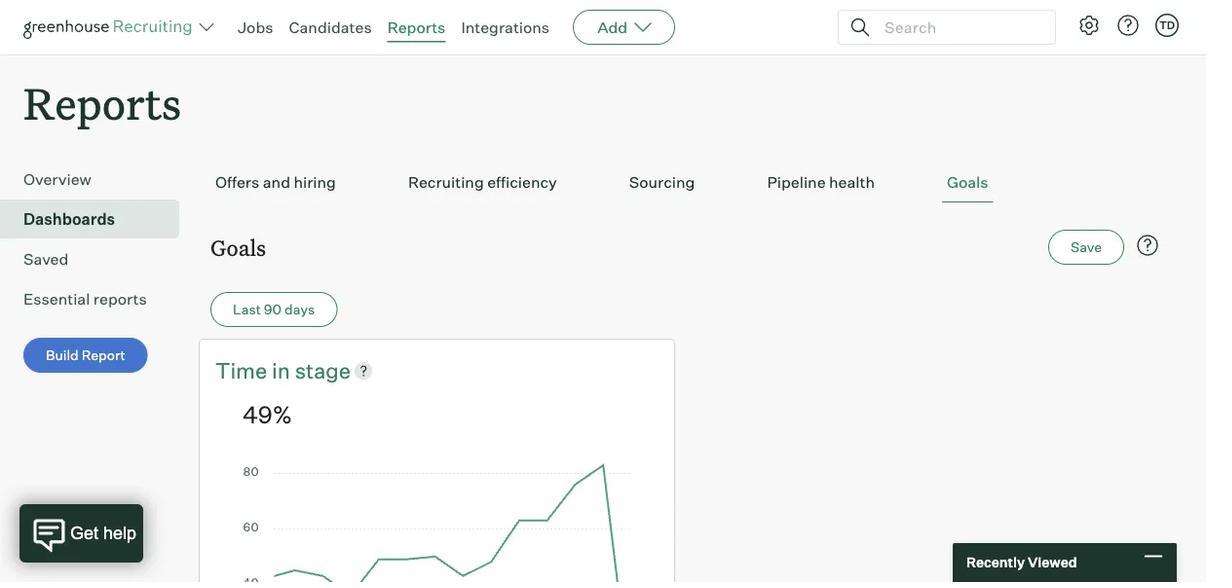Task type: locate. For each thing, give the bounding box(es) containing it.
and
[[263, 173, 290, 192]]

stage
[[295, 357, 351, 384]]

in
[[272, 357, 290, 384]]

time
[[215, 357, 267, 384]]

0 horizontal spatial reports
[[23, 74, 181, 132]]

1 vertical spatial goals
[[211, 233, 266, 262]]

time in
[[215, 357, 295, 384]]

Search text field
[[880, 13, 1038, 41]]

1 vertical spatial reports
[[23, 74, 181, 132]]

tab list
[[211, 163, 1164, 203]]

save
[[1071, 239, 1103, 256]]

integrations
[[461, 18, 550, 37]]

saved
[[23, 250, 69, 269]]

hiring
[[294, 173, 336, 192]]

add
[[598, 18, 628, 37]]

build
[[46, 347, 79, 364]]

faq image
[[1137, 234, 1160, 258]]

0 horizontal spatial goals
[[211, 233, 266, 262]]

candidates link
[[289, 18, 372, 37]]

build report button
[[23, 338, 148, 374]]

reports link
[[388, 18, 446, 37]]

last
[[233, 301, 261, 318]]

last 90 days
[[233, 301, 315, 318]]

report
[[82, 347, 125, 364]]

reports right "candidates" at the top left of the page
[[388, 18, 446, 37]]

sourcing button
[[625, 163, 700, 203]]

offers
[[215, 173, 260, 192]]

essential
[[23, 290, 90, 309]]

sourcing
[[630, 173, 695, 192]]

build report
[[46, 347, 125, 364]]

overview
[[23, 170, 91, 189]]

reports down "greenhouse recruiting" image
[[23, 74, 181, 132]]

reports
[[93, 290, 147, 309]]

tab list containing offers and hiring
[[211, 163, 1164, 203]]

reports
[[388, 18, 446, 37], [23, 74, 181, 132]]

td button
[[1152, 10, 1183, 41]]

recruiting efficiency
[[408, 173, 557, 192]]

integrations link
[[461, 18, 550, 37]]

goals
[[948, 173, 989, 192], [211, 233, 266, 262]]

stage link
[[295, 356, 351, 386]]

0 vertical spatial goals
[[948, 173, 989, 192]]

1 horizontal spatial reports
[[388, 18, 446, 37]]

viewed
[[1028, 555, 1078, 572]]

overview link
[[23, 168, 172, 191]]

1 horizontal spatial goals
[[948, 173, 989, 192]]

jobs
[[238, 18, 273, 37]]

health
[[830, 173, 875, 192]]

jobs link
[[238, 18, 273, 37]]



Task type: describe. For each thing, give the bounding box(es) containing it.
recently viewed
[[967, 555, 1078, 572]]

dashboards link
[[23, 208, 172, 231]]

90
[[264, 301, 282, 318]]

recruiting efficiency button
[[403, 163, 562, 203]]

efficiency
[[488, 173, 557, 192]]

goals button
[[943, 163, 994, 203]]

0 vertical spatial reports
[[388, 18, 446, 37]]

pipeline
[[768, 173, 826, 192]]

goals inside button
[[948, 173, 989, 192]]

candidates
[[289, 18, 372, 37]]

pipeline health button
[[763, 163, 880, 203]]

offers and hiring button
[[211, 163, 341, 203]]

configure image
[[1078, 14, 1102, 37]]

in link
[[272, 356, 295, 386]]

add button
[[573, 10, 676, 45]]

time link
[[215, 356, 272, 386]]

essential reports link
[[23, 288, 172, 311]]

essential reports
[[23, 290, 147, 309]]

greenhouse recruiting image
[[23, 16, 199, 39]]

offers and hiring
[[215, 173, 336, 192]]

days
[[285, 301, 315, 318]]

save button
[[1049, 230, 1125, 265]]

td button
[[1156, 14, 1180, 37]]

recruiting
[[408, 173, 484, 192]]

last 90 days button
[[211, 293, 338, 328]]

recently
[[967, 555, 1026, 572]]

pipeline health
[[768, 173, 875, 192]]

49%
[[243, 400, 293, 429]]

xychart image
[[243, 460, 632, 583]]

td
[[1160, 19, 1176, 32]]

dashboards
[[23, 210, 115, 229]]

saved link
[[23, 248, 172, 271]]



Task type: vqa. For each thing, say whether or not it's contained in the screenshot.
Jobs link in the top of the page
yes



